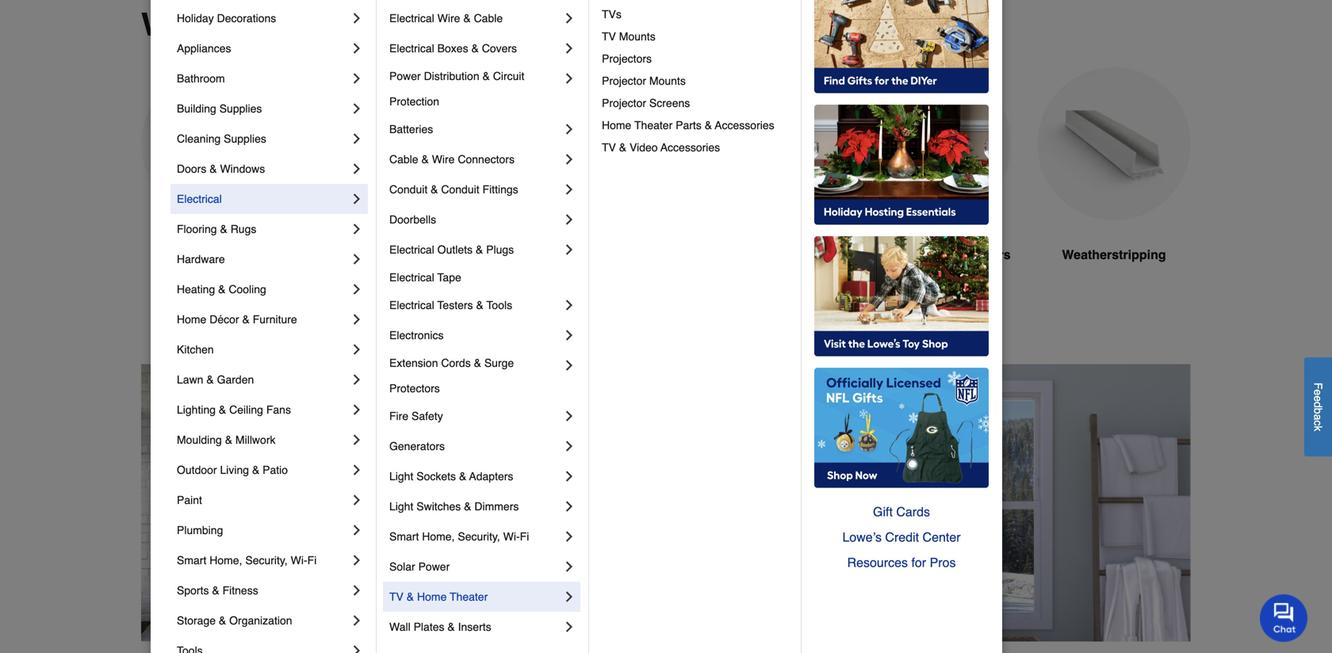 Task type: vqa. For each thing, say whether or not it's contained in the screenshot.
the Solar Power
yes



Task type: locate. For each thing, give the bounding box(es) containing it.
garage
[[859, 247, 903, 262]]

electrical down interior doors
[[389, 271, 434, 284]]

0 vertical spatial home
[[602, 119, 632, 132]]

electrical for electrical outlets & plugs
[[389, 243, 434, 256]]

1 vertical spatial tv
[[602, 141, 616, 154]]

weatherstripping
[[1062, 247, 1166, 262]]

lowe's credit center link
[[814, 525, 989, 550]]

a
[[1312, 414, 1325, 420]]

1 vertical spatial cable
[[389, 153, 418, 166]]

0 vertical spatial windows
[[141, 6, 280, 43]]

power distribution & circuit protection
[[389, 70, 528, 108]]

0 vertical spatial cable
[[474, 12, 503, 25]]

e
[[1312, 389, 1325, 396], [1312, 396, 1325, 402]]

doorbells link
[[389, 205, 561, 235]]

interior doors
[[355, 247, 439, 262]]

1 vertical spatial light
[[389, 500, 413, 513]]

projector down projector mounts
[[602, 97, 646, 109]]

electrical down doorbells
[[389, 243, 434, 256]]

wi- down dimmers
[[503, 531, 520, 543]]

1 vertical spatial wire
[[432, 153, 455, 166]]

conduit
[[389, 183, 428, 196], [441, 183, 479, 196]]

& right décor
[[242, 313, 250, 326]]

extension cords & surge protectors
[[389, 357, 517, 395]]

exterior doors link
[[141, 67, 295, 303]]

& inside the flooring & rugs link
[[220, 223, 227, 236]]

0 horizontal spatial smart
[[177, 554, 206, 567]]

tv up wall
[[389, 591, 404, 603]]

light for light sockets & adapters
[[389, 470, 413, 483]]

1 horizontal spatial home
[[417, 591, 447, 603]]

flooring & rugs link
[[177, 214, 349, 244]]

& right sockets
[[459, 470, 467, 483]]

tv left "video"
[[602, 141, 616, 154]]

home, down switches
[[422, 531, 455, 543]]

fire safety link
[[389, 401, 561, 431]]

& up electrical boxes & covers link
[[463, 12, 471, 25]]

cooling
[[229, 283, 266, 296]]

flooring & rugs
[[177, 223, 256, 236]]

& inside power distribution & circuit protection
[[483, 70, 490, 82]]

0 vertical spatial tv
[[602, 30, 616, 43]]

1 horizontal spatial smart home, security, wi-fi
[[389, 531, 529, 543]]

distribution
[[424, 70, 479, 82]]

& inside "lighting & ceiling fans" link
[[219, 404, 226, 416]]

garage doors & openers link
[[858, 67, 1012, 303]]

electrical boxes & covers
[[389, 42, 517, 55]]

doors inside 'link'
[[403, 247, 439, 262]]

smart up sports on the left of the page
[[177, 554, 206, 567]]

& inside heating & cooling link
[[218, 283, 226, 296]]

& inside doors & windows link
[[210, 163, 217, 175]]

chevron right image for light switches & dimmers
[[561, 499, 577, 515]]

chevron right image for electrical boxes & covers
[[561, 40, 577, 56]]

heating & cooling
[[177, 283, 266, 296]]

chevron right image for lawn & garden
[[349, 372, 365, 388]]

& inside tv & video accessories link
[[619, 141, 627, 154]]

conduit up doorbells
[[389, 183, 428, 196]]

projector
[[602, 75, 646, 87], [602, 97, 646, 109]]

mounts up screens
[[649, 75, 686, 87]]

flooring
[[177, 223, 217, 236]]

exterior doors
[[174, 247, 262, 262]]

tv & home theater
[[389, 591, 488, 603]]

& inside 'home décor & furniture' "link"
[[242, 313, 250, 326]]

cable up covers on the top left of page
[[474, 12, 503, 25]]

& left plugs at left top
[[476, 243, 483, 256]]

projector down projectors
[[602, 75, 646, 87]]

officially licensed n f l gifts. shop now. image
[[814, 368, 989, 489]]

windows & doors
[[141, 6, 412, 43]]

1 vertical spatial supplies
[[224, 132, 266, 145]]

& down cable & wire connectors
[[431, 183, 438, 196]]

video
[[630, 141, 658, 154]]

lighting & ceiling fans link
[[177, 395, 349, 425]]

bathroom link
[[177, 63, 349, 94]]

breadcrumb element
[[141, 0, 291, 7]]

& left patio
[[252, 464, 260, 477]]

& down solar
[[407, 591, 414, 603]]

1 vertical spatial fi
[[307, 554, 317, 567]]

& right boxes
[[471, 42, 479, 55]]

home inside "link"
[[177, 313, 206, 326]]

2 e from the top
[[1312, 396, 1325, 402]]

projector mounts
[[602, 75, 686, 87]]

1 vertical spatial smart home, security, wi-fi
[[177, 554, 317, 567]]

mounts up projectors
[[619, 30, 656, 43]]

smart home, security, wi-fi up fitness
[[177, 554, 317, 567]]

& inside moulding & millwork link
[[225, 434, 232, 446]]

light inside "link"
[[389, 470, 413, 483]]

accessories down parts
[[661, 141, 720, 154]]

a blue six-lite, two-panel, shaker-style exterior door. image
[[141, 67, 295, 221]]

security, down light switches & dimmers link
[[458, 531, 500, 543]]

1 vertical spatial security,
[[245, 554, 288, 567]]

building supplies link
[[177, 94, 349, 124]]

1 horizontal spatial wi-
[[503, 531, 520, 543]]

fi for smart home, security, wi-fi "link" to the right
[[520, 531, 529, 543]]

0 horizontal spatial cable
[[389, 153, 418, 166]]

electrical boxes & covers link
[[389, 33, 561, 63]]

1 horizontal spatial cable
[[474, 12, 503, 25]]

cable inside "link"
[[389, 153, 418, 166]]

home, up the sports & fitness
[[210, 554, 242, 567]]

smart home, security, wi-fi link
[[389, 522, 561, 552], [177, 546, 349, 576]]

tv down tvs
[[602, 30, 616, 43]]

& inside storage & organization link
[[219, 615, 226, 627]]

0 horizontal spatial smart home, security, wi-fi link
[[177, 546, 349, 576]]

& right cords
[[474, 357, 481, 370]]

storage & organization
[[177, 615, 292, 627]]

& right the storage
[[219, 615, 226, 627]]

0 vertical spatial smart home, security, wi-fi
[[389, 531, 529, 543]]

1 vertical spatial theater
[[450, 591, 488, 603]]

0 vertical spatial light
[[389, 470, 413, 483]]

& inside electrical wire & cable link
[[463, 12, 471, 25]]

electrical for electrical
[[177, 193, 222, 205]]

batteries
[[389, 123, 433, 136]]

2 vertical spatial windows
[[549, 247, 604, 262]]

chevron right image
[[561, 10, 577, 26], [349, 40, 365, 56], [561, 40, 577, 56], [349, 71, 365, 86], [561, 71, 577, 86], [349, 131, 365, 147], [561, 151, 577, 167], [349, 221, 365, 237], [349, 251, 365, 267], [349, 312, 365, 328], [349, 432, 365, 448], [349, 462, 365, 478], [561, 469, 577, 485], [349, 553, 365, 569], [349, 583, 365, 599]]

1 horizontal spatial fi
[[520, 531, 529, 543]]

electrical for electrical wire & cable
[[389, 12, 434, 25]]

& right sports on the left of the page
[[212, 584, 219, 597]]

0 horizontal spatial conduit
[[389, 183, 428, 196]]

2 light from the top
[[389, 500, 413, 513]]

chevron right image for electrical wire & cable
[[561, 10, 577, 26]]

& inside electrical boxes & covers link
[[471, 42, 479, 55]]

1 projector from the top
[[602, 75, 646, 87]]

theater up inserts in the bottom of the page
[[450, 591, 488, 603]]

accessories up tv & video accessories link
[[715, 119, 774, 132]]

doors for garage doors & openers
[[906, 247, 943, 262]]

& left "video"
[[619, 141, 627, 154]]

0 vertical spatial smart
[[389, 531, 419, 543]]

0 horizontal spatial home
[[177, 313, 206, 326]]

fire
[[389, 410, 409, 423]]

electrical up electronics
[[389, 299, 434, 312]]

find gifts for the diyer. image
[[814, 0, 989, 94]]

& right parts
[[705, 119, 712, 132]]

power up "tv & home theater"
[[418, 561, 450, 573]]

smart
[[389, 531, 419, 543], [177, 554, 206, 567]]

chevron right image for outdoor living & patio
[[349, 462, 365, 478]]

0 vertical spatial security,
[[458, 531, 500, 543]]

plumbing link
[[177, 515, 349, 546]]

chevron right image
[[349, 10, 365, 26], [349, 101, 365, 117], [561, 121, 577, 137], [349, 161, 365, 177], [561, 182, 577, 197], [349, 191, 365, 207], [561, 212, 577, 228], [561, 242, 577, 258], [349, 282, 365, 297], [561, 297, 577, 313], [561, 328, 577, 343], [349, 342, 365, 358], [561, 358, 577, 374], [349, 372, 365, 388], [349, 402, 365, 418], [561, 408, 577, 424], [561, 439, 577, 454], [349, 492, 365, 508], [561, 499, 577, 515], [349, 523, 365, 538], [561, 529, 577, 545], [561, 559, 577, 575], [561, 589, 577, 605], [349, 613, 365, 629], [561, 619, 577, 635], [349, 643, 365, 653]]

projector mounts link
[[602, 70, 790, 92]]

electrical for electrical testers & tools
[[389, 299, 434, 312]]

chevron right image for kitchen
[[349, 342, 365, 358]]

1 vertical spatial home
[[177, 313, 206, 326]]

wire up boxes
[[437, 12, 460, 25]]

electrical wire & cable
[[389, 12, 503, 25]]

f e e d b a c k
[[1312, 383, 1325, 431]]

fi up solar power link
[[520, 531, 529, 543]]

0 vertical spatial projector
[[602, 75, 646, 87]]

1 horizontal spatial conduit
[[441, 183, 479, 196]]

d
[[1312, 402, 1325, 408]]

mounts inside projector mounts link
[[649, 75, 686, 87]]

smart home, security, wi-fi link up fitness
[[177, 546, 349, 576]]

pros
[[930, 556, 956, 570]]

wi- up sports & fitness link
[[291, 554, 307, 567]]

electrical left boxes
[[389, 42, 434, 55]]

light left switches
[[389, 500, 413, 513]]

holiday hosting essentials. image
[[814, 105, 989, 225]]

& inside sports & fitness link
[[212, 584, 219, 597]]

1 horizontal spatial smart
[[389, 531, 419, 543]]

home up kitchen
[[177, 313, 206, 326]]

chevron right image for paint
[[349, 492, 365, 508]]

cable down 'batteries' at the top of the page
[[389, 153, 418, 166]]

0 horizontal spatial home,
[[210, 554, 242, 567]]

lawn
[[177, 374, 203, 386]]

sockets
[[417, 470, 456, 483]]

power
[[389, 70, 421, 82], [418, 561, 450, 573]]

advertisement region
[[141, 364, 1191, 645]]

electrical
[[389, 12, 434, 25], [389, 42, 434, 55], [177, 193, 222, 205], [389, 243, 434, 256], [389, 271, 434, 284], [389, 299, 434, 312]]

0 vertical spatial wire
[[437, 12, 460, 25]]

supplies inside 'link'
[[219, 102, 262, 115]]

& down 'batteries' at the top of the page
[[421, 153, 429, 166]]

1 vertical spatial accessories
[[661, 141, 720, 154]]

2 projector from the top
[[602, 97, 646, 109]]

1 vertical spatial home,
[[210, 554, 242, 567]]

lowe's
[[843, 530, 882, 545]]

chevron right image for wall plates & inserts
[[561, 619, 577, 635]]

& left cooling
[[218, 283, 226, 296]]

projector for projector mounts
[[602, 75, 646, 87]]

exterior
[[174, 247, 222, 262]]

conduit down cable & wire connectors
[[441, 183, 479, 196]]

& down "cleaning supplies" at the top of the page
[[210, 163, 217, 175]]

1 horizontal spatial theater
[[635, 119, 673, 132]]

fi for the leftmost smart home, security, wi-fi "link"
[[307, 554, 317, 567]]

connectors
[[458, 153, 515, 166]]

electrical up electrical boxes & covers
[[389, 12, 434, 25]]

doors & windows
[[177, 163, 265, 175]]

1 vertical spatial projector
[[602, 97, 646, 109]]

& left dimmers
[[464, 500, 471, 513]]

theater up tv & video accessories
[[635, 119, 673, 132]]

fi up sports & fitness link
[[307, 554, 317, 567]]

paint
[[177, 494, 202, 507]]

1 light from the top
[[389, 470, 413, 483]]

plumbing
[[177, 524, 223, 537]]

2 vertical spatial home
[[417, 591, 447, 603]]

holiday
[[177, 12, 214, 25]]

decorations
[[217, 12, 276, 25]]

doorbells
[[389, 213, 436, 226]]

windows for windows
[[549, 247, 604, 262]]

& left millwork
[[225, 434, 232, 446]]

light sockets & adapters
[[389, 470, 513, 483]]

0 vertical spatial mounts
[[619, 30, 656, 43]]

home up the plates
[[417, 591, 447, 603]]

e up d
[[1312, 389, 1325, 396]]

chevron right image for cable & wire connectors
[[561, 151, 577, 167]]

home up "video"
[[602, 119, 632, 132]]

0 vertical spatial supplies
[[219, 102, 262, 115]]

e up b
[[1312, 396, 1325, 402]]

resources for pros
[[847, 556, 956, 570]]

& left openers
[[947, 247, 956, 262]]

chevron right image for smart home, security, wi-fi
[[561, 529, 577, 545]]

& left 'rugs'
[[220, 223, 227, 236]]

heating & cooling link
[[177, 274, 349, 305]]

tv for tv & video accessories
[[602, 141, 616, 154]]

supplies
[[219, 102, 262, 115], [224, 132, 266, 145]]

chevron right image for generators
[[561, 439, 577, 454]]

& inside electrical testers & tools link
[[476, 299, 484, 312]]

electrical link
[[177, 184, 349, 214]]

& right the plates
[[448, 621, 455, 634]]

light down generators at the left bottom of the page
[[389, 470, 413, 483]]

0 horizontal spatial wi-
[[291, 554, 307, 567]]

circuit
[[493, 70, 524, 82]]

0 vertical spatial wi-
[[503, 531, 520, 543]]

tv for tv & home theater
[[389, 591, 404, 603]]

electrical up flooring
[[177, 193, 222, 205]]

& inside home theater parts & accessories link
[[705, 119, 712, 132]]

theater
[[635, 119, 673, 132], [450, 591, 488, 603]]

mounts inside tv mounts link
[[619, 30, 656, 43]]

chevron right image for smart home, security, wi-fi
[[349, 553, 365, 569]]

2 vertical spatial tv
[[389, 591, 404, 603]]

doors for exterior doors
[[225, 247, 262, 262]]

0 horizontal spatial fi
[[307, 554, 317, 567]]

supplies up "cleaning supplies" at the top of the page
[[219, 102, 262, 115]]

safety
[[412, 410, 443, 423]]

doors & windows link
[[177, 154, 349, 184]]

wire up conduit & conduit fittings on the top
[[432, 153, 455, 166]]

plugs
[[486, 243, 514, 256]]

& right decorations
[[289, 6, 312, 43]]

0 vertical spatial fi
[[520, 531, 529, 543]]

furniture
[[253, 313, 297, 326]]

smart home, security, wi-fi
[[389, 531, 529, 543], [177, 554, 317, 567]]

tvs link
[[602, 3, 790, 25]]

smart home, security, wi-fi down light switches & dimmers
[[389, 531, 529, 543]]

smart home, security, wi-fi link down light switches & dimmers
[[389, 522, 561, 552]]

light for light switches & dimmers
[[389, 500, 413, 513]]

security, up sports & fitness link
[[245, 554, 288, 567]]

bathroom
[[177, 72, 225, 85]]

appliances link
[[177, 33, 349, 63]]

& inside light switches & dimmers link
[[464, 500, 471, 513]]

moulding & millwork
[[177, 434, 276, 446]]

a black double-hung window with six panes. image
[[500, 67, 653, 221]]

1 horizontal spatial home,
[[422, 531, 455, 543]]

a blue chamberlain garage door opener with two white light panels. image
[[858, 67, 1012, 221]]

0 vertical spatial power
[[389, 70, 421, 82]]

1 vertical spatial mounts
[[649, 75, 686, 87]]

interior doors link
[[320, 67, 474, 303]]

chevron right image for moulding & millwork
[[349, 432, 365, 448]]

power up protection
[[389, 70, 421, 82]]

projectors link
[[602, 48, 790, 70]]

& left 'circuit'
[[483, 70, 490, 82]]

garden
[[217, 374, 254, 386]]

smart up solar
[[389, 531, 419, 543]]

cable & wire connectors
[[389, 153, 515, 166]]

2 horizontal spatial home
[[602, 119, 632, 132]]

& left "tools"
[[476, 299, 484, 312]]

tools
[[487, 299, 512, 312]]

& left ceiling
[[219, 404, 226, 416]]

chevron right image for plumbing
[[349, 523, 365, 538]]

& right lawn
[[206, 374, 214, 386]]

outlets
[[437, 243, 473, 256]]

home theater parts & accessories
[[602, 119, 774, 132]]

0 horizontal spatial theater
[[450, 591, 488, 603]]

doors for interior doors
[[403, 247, 439, 262]]

1 vertical spatial smart
[[177, 554, 206, 567]]

supplies up doors & windows link
[[224, 132, 266, 145]]

chat invite button image
[[1260, 594, 1308, 642]]



Task type: describe. For each thing, give the bounding box(es) containing it.
moulding
[[177, 434, 222, 446]]

hardware
[[177, 253, 225, 266]]

fans
[[266, 404, 291, 416]]

center
[[923, 530, 961, 545]]

home for home décor & furniture
[[177, 313, 206, 326]]

chevron right image for sports & fitness
[[349, 583, 365, 599]]

tv for tv mounts
[[602, 30, 616, 43]]

chevron right image for building supplies
[[349, 101, 365, 117]]

wall plates & inserts
[[389, 621, 491, 634]]

electrical for electrical boxes & covers
[[389, 42, 434, 55]]

& inside wall plates & inserts link
[[448, 621, 455, 634]]

f
[[1312, 383, 1325, 389]]

lowe's credit center
[[843, 530, 961, 545]]

kitchen
[[177, 343, 214, 356]]

light switches & dimmers
[[389, 500, 519, 513]]

home décor & furniture link
[[177, 305, 349, 335]]

1 conduit from the left
[[389, 183, 428, 196]]

lawn & garden
[[177, 374, 254, 386]]

electrical outlets & plugs link
[[389, 235, 561, 265]]

home décor & furniture
[[177, 313, 297, 326]]

cable & wire connectors link
[[389, 144, 561, 174]]

solar power link
[[389, 552, 561, 582]]

electrical testers & tools link
[[389, 290, 561, 320]]

adapters
[[469, 470, 513, 483]]

sports
[[177, 584, 209, 597]]

chevron right image for tv & home theater
[[561, 589, 577, 605]]

supplies for cleaning supplies
[[224, 132, 266, 145]]

storage & organization link
[[177, 606, 349, 636]]

cleaning supplies link
[[177, 124, 349, 154]]

chevron right image for doors & windows
[[349, 161, 365, 177]]

protectors
[[389, 382, 440, 395]]

chevron right image for solar power
[[561, 559, 577, 575]]

electrical for electrical tape
[[389, 271, 434, 284]]

décor
[[210, 313, 239, 326]]

chevron right image for light sockets & adapters
[[561, 469, 577, 485]]

1 horizontal spatial security,
[[458, 531, 500, 543]]

holiday decorations
[[177, 12, 276, 25]]

storage
[[177, 615, 216, 627]]

& inside tv & home theater link
[[407, 591, 414, 603]]

interior
[[355, 247, 399, 262]]

batteries link
[[389, 114, 561, 144]]

1 vertical spatial windows
[[220, 163, 265, 175]]

chevron right image for conduit & conduit fittings
[[561, 182, 577, 197]]

electronics
[[389, 329, 444, 342]]

smart for smart home, security, wi-fi "link" to the right
[[389, 531, 419, 543]]

fittings
[[483, 183, 518, 196]]

switches
[[417, 500, 461, 513]]

0 horizontal spatial smart home, security, wi-fi
[[177, 554, 317, 567]]

chevron right image for hardware
[[349, 251, 365, 267]]

extension cords & surge protectors link
[[389, 351, 561, 401]]

organization
[[229, 615, 292, 627]]

& inside garage doors & openers link
[[947, 247, 956, 262]]

& inside outdoor living & patio link
[[252, 464, 260, 477]]

chevron right image for appliances
[[349, 40, 365, 56]]

c
[[1312, 420, 1325, 426]]

living
[[220, 464, 249, 477]]

appliances
[[177, 42, 231, 55]]

chevron right image for extension cords & surge protectors
[[561, 358, 577, 374]]

conduit & conduit fittings link
[[389, 174, 561, 205]]

millwork
[[235, 434, 276, 446]]

lawn & garden link
[[177, 365, 349, 395]]

for
[[912, 556, 926, 570]]

0 vertical spatial home,
[[422, 531, 455, 543]]

building
[[177, 102, 216, 115]]

chevron right image for fire safety
[[561, 408, 577, 424]]

chevron right image for storage & organization
[[349, 613, 365, 629]]

& inside extension cords & surge protectors
[[474, 357, 481, 370]]

outdoor living & patio
[[177, 464, 288, 477]]

tv & video accessories link
[[602, 136, 790, 159]]

f e e d b a c k button
[[1305, 357, 1332, 457]]

boxes
[[437, 42, 468, 55]]

projector for projector screens
[[602, 97, 646, 109]]

a barn door with a brown frame, three frosted glass panels, black hardware and a black track. image
[[679, 67, 833, 221]]

power distribution & circuit protection link
[[389, 63, 561, 114]]

sports & fitness link
[[177, 576, 349, 606]]

chevron right image for holiday decorations
[[349, 10, 365, 26]]

1 horizontal spatial smart home, security, wi-fi link
[[389, 522, 561, 552]]

chevron right image for batteries
[[561, 121, 577, 137]]

inserts
[[458, 621, 491, 634]]

chevron right image for electrical outlets & plugs
[[561, 242, 577, 258]]

kitchen link
[[177, 335, 349, 365]]

testers
[[437, 299, 473, 312]]

chevron right image for bathroom
[[349, 71, 365, 86]]

mounts for projector mounts
[[649, 75, 686, 87]]

wall plates & inserts link
[[389, 612, 561, 642]]

building supplies
[[177, 102, 262, 115]]

k
[[1312, 426, 1325, 431]]

electrical tape link
[[389, 265, 577, 290]]

0 vertical spatial theater
[[635, 119, 673, 132]]

2 conduit from the left
[[441, 183, 479, 196]]

ceiling
[[229, 404, 263, 416]]

solar power
[[389, 561, 450, 573]]

heating
[[177, 283, 215, 296]]

visit the lowe's toy shop. image
[[814, 236, 989, 357]]

chevron right image for doorbells
[[561, 212, 577, 228]]

tv & home theater link
[[389, 582, 561, 612]]

home for home theater parts & accessories
[[602, 119, 632, 132]]

parts
[[676, 119, 702, 132]]

0 vertical spatial accessories
[[715, 119, 774, 132]]

& inside light sockets & adapters "link"
[[459, 470, 467, 483]]

garage doors & openers
[[859, 247, 1011, 262]]

chevron right image for home décor & furniture
[[349, 312, 365, 328]]

tvs
[[602, 8, 622, 21]]

& inside 'lawn & garden' link
[[206, 374, 214, 386]]

smart for the leftmost smart home, security, wi-fi "link"
[[177, 554, 206, 567]]

a piece of white weatherstripping. image
[[1037, 67, 1191, 221]]

credit
[[885, 530, 919, 545]]

0 horizontal spatial security,
[[245, 554, 288, 567]]

chevron right image for cleaning supplies
[[349, 131, 365, 147]]

power inside power distribution & circuit protection
[[389, 70, 421, 82]]

chevron right image for electronics
[[561, 328, 577, 343]]

light switches & dimmers link
[[389, 492, 561, 522]]

weatherstripping link
[[1037, 67, 1191, 303]]

tv & video accessories
[[602, 141, 720, 154]]

moulding & millwork link
[[177, 425, 349, 455]]

rugs
[[231, 223, 256, 236]]

chevron right image for power distribution & circuit protection
[[561, 71, 577, 86]]

resources
[[847, 556, 908, 570]]

& inside electrical outlets & plugs link
[[476, 243, 483, 256]]

surge
[[484, 357, 514, 370]]

1 e from the top
[[1312, 389, 1325, 396]]

1 vertical spatial power
[[418, 561, 450, 573]]

wall
[[389, 621, 411, 634]]

supplies for building supplies
[[219, 102, 262, 115]]

tv mounts link
[[602, 25, 790, 48]]

mounts for tv mounts
[[619, 30, 656, 43]]

tape
[[437, 271, 461, 284]]

chevron right image for flooring & rugs
[[349, 221, 365, 237]]

chevron right image for heating & cooling
[[349, 282, 365, 297]]

light sockets & adapters link
[[389, 462, 561, 492]]

a white three-panel, craftsman-style, prehung interior door with doorframe and hinges. image
[[320, 67, 474, 221]]

cleaning supplies
[[177, 132, 266, 145]]

wire inside "link"
[[432, 153, 455, 166]]

projectors
[[602, 52, 652, 65]]

& inside conduit & conduit fittings link
[[431, 183, 438, 196]]

chevron right image for electrical
[[349, 191, 365, 207]]

electronics link
[[389, 320, 561, 351]]

paint link
[[177, 485, 349, 515]]

electrical testers & tools
[[389, 299, 512, 312]]

chevron right image for electrical testers & tools
[[561, 297, 577, 313]]

cleaning
[[177, 132, 221, 145]]

fitness
[[223, 584, 258, 597]]

chevron right image for lighting & ceiling fans
[[349, 402, 365, 418]]

b
[[1312, 408, 1325, 414]]

1 vertical spatial wi-
[[291, 554, 307, 567]]

& inside cable & wire connectors "link"
[[421, 153, 429, 166]]

windows for windows & doors
[[141, 6, 280, 43]]



